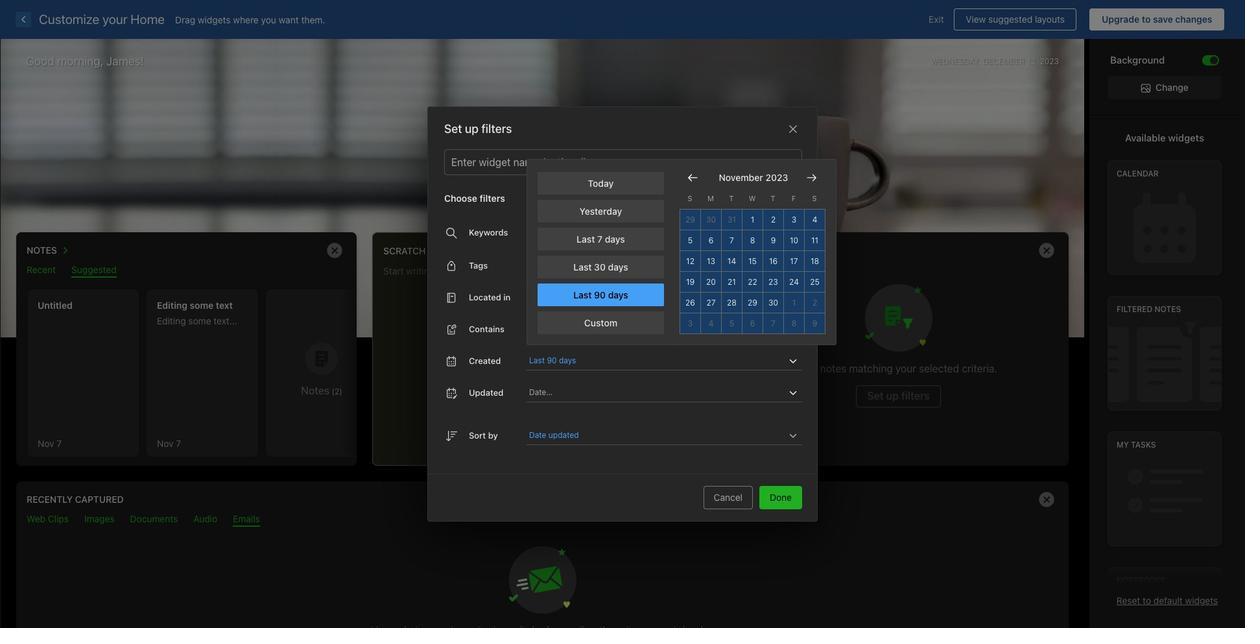 Task type: describe. For each thing, give the bounding box(es) containing it.
1 vertical spatial 30 button
[[764, 293, 784, 313]]

0 horizontal spatial 7 button
[[722, 230, 743, 251]]

2023 field
[[763, 172, 789, 183]]

1 horizontal spatial 90
[[594, 289, 606, 300]]

26
[[686, 298, 695, 308]]

1 vertical spatial 6
[[750, 319, 755, 328]]

21
[[728, 277, 736, 287]]

set up filters
[[444, 122, 512, 136]]

Enter keyword field
[[527, 227, 803, 243]]

14
[[728, 256, 736, 266]]

0 vertical spatial 3
[[792, 215, 797, 224]]

default
[[1154, 595, 1183, 606]]

1 horizontal spatial 29 button
[[743, 293, 764, 313]]

drag widgets where you want them.
[[175, 14, 325, 25]]

upgrade to save changes
[[1102, 14, 1213, 25]]

drag
[[175, 14, 195, 25]]

0 horizontal spatial 2
[[771, 215, 776, 224]]

0 horizontal spatial 7
[[598, 234, 603, 245]]

done button
[[760, 486, 803, 509]]

27 button
[[701, 293, 722, 313]]

remove image
[[678, 237, 704, 263]]

21 button
[[722, 272, 743, 293]]

f
[[792, 194, 796, 202]]

up
[[465, 122, 479, 136]]

5 for bottommost 5 button
[[730, 319, 735, 328]]

14 button
[[722, 251, 743, 272]]

customize
[[39, 12, 99, 27]]

done
[[770, 492, 792, 503]]

8 for the right 8 button
[[792, 319, 797, 328]]

last inside last 90 days field
[[529, 356, 545, 365]]

customize your home
[[39, 12, 165, 27]]

1 vertical spatial 2 button
[[805, 293, 826, 313]]

25
[[810, 277, 820, 287]]

29 for the top "29" button
[[686, 215, 695, 224]]

2 t from the left
[[771, 194, 776, 202]]

16
[[769, 256, 778, 266]]

1 vertical spatial filters
[[480, 193, 505, 204]]

0 horizontal spatial 30 button
[[701, 210, 722, 230]]

0 vertical spatial 2 button
[[764, 210, 784, 230]]

0 vertical spatial 9
[[771, 236, 776, 245]]

1 t from the left
[[730, 194, 734, 202]]

scratch
[[383, 245, 426, 256]]

31
[[728, 215, 736, 224]]

november
[[719, 172, 763, 183]]

1 horizontal spatial 3 button
[[784, 210, 805, 230]]

16 button
[[764, 251, 784, 272]]

28 button
[[722, 293, 743, 313]]

18
[[811, 256, 819, 266]]

12
[[686, 256, 695, 266]]

last up last 30 days
[[577, 234, 595, 245]]

1 vertical spatial 1
[[793, 298, 796, 308]]

calendar
[[1117, 169, 1159, 179]]

0 horizontal spatial 4
[[709, 319, 714, 328]]

0 vertical spatial 29 button
[[681, 210, 701, 230]]

28
[[727, 298, 737, 308]]

date
[[529, 430, 547, 440]]

change button
[[1109, 76, 1222, 99]]

them.
[[301, 14, 325, 25]]

view
[[966, 14, 986, 25]]

17
[[790, 256, 798, 266]]

18 button
[[805, 251, 826, 272]]

17 button
[[784, 251, 805, 272]]

date…
[[529, 387, 553, 397]]

0 vertical spatial 5 button
[[681, 230, 701, 251]]

updated
[[469, 387, 504, 398]]

notes inside filtered notes 'button'
[[783, 245, 813, 256]]

1 vertical spatial 30
[[594, 261, 606, 272]]

cancel button
[[704, 486, 753, 509]]

save
[[1154, 14, 1174, 25]]

0 horizontal spatial 3
[[688, 319, 693, 328]]

good morning, james!
[[26, 54, 144, 68]]

1 horizontal spatial 4
[[813, 215, 818, 224]]

wednesday, december 13, 2023
[[931, 56, 1059, 66]]

Created Date picker field
[[527, 352, 819, 370]]

keywords
[[469, 227, 508, 238]]

available
[[1126, 132, 1166, 144]]

background
[[1111, 54, 1165, 66]]

13 button
[[701, 251, 722, 272]]

exit
[[929, 14, 944, 25]]

12 button
[[681, 251, 701, 272]]

located
[[469, 292, 501, 302]]

filtered inside 'button'
[[740, 245, 781, 256]]

updated
[[549, 430, 579, 440]]

1 vertical spatial 2023
[[766, 172, 789, 183]]

suggested
[[989, 14, 1033, 25]]

good
[[26, 54, 54, 68]]

2 horizontal spatial 7
[[771, 319, 776, 328]]

90 inside field
[[547, 356, 557, 365]]

23 button
[[764, 272, 784, 293]]

james!
[[106, 54, 144, 68]]

1 horizontal spatial filtered notes
[[1117, 304, 1182, 314]]

reset
[[1117, 595, 1141, 606]]

filtered notes button
[[740, 242, 813, 259]]

25 button
[[805, 272, 826, 293]]

exit button
[[919, 8, 954, 30]]

1 horizontal spatial 4 button
[[805, 210, 826, 230]]

tasks
[[1131, 440, 1156, 450]]

morning,
[[57, 54, 103, 68]]

19 button
[[681, 272, 701, 293]]

1 horizontal spatial 6 button
[[743, 313, 764, 334]]

change
[[1156, 82, 1189, 93]]

november 2023
[[719, 172, 789, 183]]

1 vertical spatial 4 button
[[701, 313, 722, 334]]

cancel
[[714, 492, 743, 503]]

date updated
[[529, 430, 579, 440]]

where
[[233, 14, 259, 25]]

27
[[707, 298, 716, 308]]

1 vertical spatial 5 button
[[722, 313, 743, 334]]

last 7 days
[[577, 234, 625, 245]]

m
[[708, 194, 714, 202]]

15
[[749, 256, 757, 266]]

1 horizontal spatial 7
[[730, 236, 734, 245]]

last down last 30 days
[[574, 289, 592, 300]]

you
[[261, 14, 276, 25]]

date updated button
[[529, 428, 581, 443]]

reset to default widgets button
[[1117, 595, 1219, 606]]

want
[[279, 14, 299, 25]]

reset to default widgets
[[1117, 595, 1219, 606]]

notebooks
[[1117, 576, 1166, 585]]



Task type: vqa. For each thing, say whether or not it's contained in the screenshot.
the 8
yes



Task type: locate. For each thing, give the bounding box(es) containing it.
last 90 days up date…
[[529, 356, 576, 365]]

1 horizontal spatial t
[[771, 194, 776, 202]]

8 for the leftmost 8 button
[[750, 236, 755, 245]]

1 vertical spatial filtered
[[1117, 304, 1153, 314]]

20
[[707, 277, 716, 287]]

s right f
[[813, 194, 817, 202]]

Enter widget name (optional) text field
[[450, 150, 797, 175]]

0 vertical spatial widgets
[[198, 14, 231, 25]]

pad
[[428, 245, 447, 256]]

8 up 15
[[750, 236, 755, 245]]

1 vertical spatial filtered notes
[[1117, 304, 1182, 314]]

7 up last 30 days
[[598, 234, 603, 245]]

notes
[[783, 245, 813, 256], [1155, 304, 1182, 314]]

close image
[[786, 122, 801, 137]]

sort by
[[469, 430, 498, 440]]

yesterday
[[580, 206, 622, 217]]

widgets for available
[[1169, 132, 1205, 144]]

Sort by field
[[527, 426, 803, 445]]

5 button down 28
[[722, 313, 743, 334]]

0 vertical spatial 8 button
[[743, 230, 764, 251]]

0 horizontal spatial 3 button
[[681, 313, 701, 334]]

29
[[686, 215, 695, 224], [748, 298, 758, 308]]

2 up filtered notes 'button'
[[771, 215, 776, 224]]

sort
[[469, 430, 486, 440]]

scratch pad button
[[383, 242, 447, 259]]

1 vertical spatial 1 button
[[784, 293, 805, 313]]

29 for the rightmost "29" button
[[748, 298, 758, 308]]

9 down 25 'button'
[[813, 319, 818, 328]]

0 vertical spatial notes
[[783, 245, 813, 256]]

to inside upgrade to save changes button
[[1142, 14, 1151, 25]]

to
[[1142, 14, 1151, 25], [1143, 595, 1152, 606]]

upgrade to save changes button
[[1090, 8, 1225, 30]]

29 button right 28
[[743, 293, 764, 313]]

t right w at the top
[[771, 194, 776, 202]]

0 vertical spatial 4 button
[[805, 210, 826, 230]]

30 for the 30 button to the left
[[706, 215, 716, 224]]

0 horizontal spatial 4 button
[[701, 313, 722, 334]]

1 vertical spatial 7 button
[[764, 313, 784, 334]]

1 vertical spatial 90
[[547, 356, 557, 365]]

last 90 days down last 30 days
[[574, 289, 629, 300]]

filtered notes
[[740, 245, 813, 256], [1117, 304, 1182, 314]]

0 horizontal spatial 90
[[547, 356, 557, 365]]

layouts
[[1035, 14, 1065, 25]]

0 horizontal spatial notes
[[783, 245, 813, 256]]

9 button
[[764, 230, 784, 251], [805, 313, 826, 334]]

22
[[748, 277, 758, 287]]

30 button left '31'
[[701, 210, 722, 230]]

4 button up 11
[[805, 210, 826, 230]]

0 vertical spatial 90
[[594, 289, 606, 300]]

7 button down 23 button on the top right of page
[[764, 313, 784, 334]]

your
[[102, 12, 128, 27]]

0 vertical spatial 1 button
[[743, 210, 764, 230]]

widgets for drag
[[198, 14, 231, 25]]

13
[[707, 256, 716, 266]]

8 button down 24 button
[[784, 313, 805, 334]]

6 up 13 at the top of the page
[[709, 236, 714, 245]]

upgrade
[[1102, 14, 1140, 25]]

8 button
[[743, 230, 764, 251], [784, 313, 805, 334]]

edit widget title image
[[819, 245, 829, 255]]

1 down 24 button
[[793, 298, 796, 308]]

29 up enter keyword field at top
[[686, 215, 695, 224]]

11 button
[[805, 230, 826, 251]]

0 horizontal spatial 9
[[771, 236, 776, 245]]

0 horizontal spatial filtered
[[740, 245, 781, 256]]

4 down 27 button
[[709, 319, 714, 328]]

0 horizontal spatial t
[[730, 194, 734, 202]]

0 vertical spatial filters
[[482, 122, 512, 136]]

1 s from the left
[[688, 194, 693, 202]]

december
[[983, 56, 1025, 66]]

widgets right drag
[[198, 14, 231, 25]]

0 horizontal spatial 1
[[751, 215, 755, 224]]

5
[[688, 236, 693, 245], [730, 319, 735, 328]]

days inside field
[[559, 356, 576, 365]]

2 down 25 'button'
[[813, 298, 818, 308]]

90 down last 30 days
[[594, 289, 606, 300]]

30 for bottommost the 30 button
[[769, 298, 779, 308]]

November field
[[717, 172, 763, 183]]

10 button
[[784, 230, 805, 251]]

3 button up 10
[[784, 210, 805, 230]]

1 horizontal spatial 30 button
[[764, 293, 784, 313]]

0 horizontal spatial 8 button
[[743, 230, 764, 251]]

23
[[769, 277, 778, 287]]

1 horizontal spatial 30
[[706, 215, 716, 224]]

2023 right november
[[766, 172, 789, 183]]

choose
[[444, 193, 478, 204]]

0 vertical spatial 8
[[750, 236, 755, 245]]

0 horizontal spatial s
[[688, 194, 693, 202]]

30 down 23 button on the top right of page
[[769, 298, 779, 308]]

29 right 28 button
[[748, 298, 758, 308]]

available widgets
[[1126, 132, 1205, 144]]

26 button
[[681, 293, 701, 313]]

6 down 22 button
[[750, 319, 755, 328]]

0 horizontal spatial 6
[[709, 236, 714, 245]]

90
[[594, 289, 606, 300], [547, 356, 557, 365]]

30 button
[[701, 210, 722, 230], [764, 293, 784, 313]]

0 vertical spatial 5
[[688, 236, 693, 245]]

contains
[[469, 324, 505, 334]]

view suggested layouts button
[[954, 8, 1077, 30]]

remove image
[[322, 237, 348, 263], [1034, 237, 1060, 263], [1034, 487, 1060, 513]]

0 vertical spatial 7 button
[[722, 230, 743, 251]]

to for upgrade
[[1142, 14, 1151, 25]]

filters
[[482, 122, 512, 136], [480, 193, 505, 204]]

5 button
[[681, 230, 701, 251], [722, 313, 743, 334]]

0 vertical spatial 9 button
[[764, 230, 784, 251]]

filtered
[[740, 245, 781, 256], [1117, 304, 1153, 314]]

29 button up remove image
[[681, 210, 701, 230]]

today
[[588, 178, 614, 189]]

filters right choose
[[480, 193, 505, 204]]

1 horizontal spatial 8 button
[[784, 313, 805, 334]]

in
[[504, 292, 511, 302]]

s left m
[[688, 194, 693, 202]]

days
[[605, 234, 625, 245], [608, 261, 628, 272], [608, 289, 629, 300], [559, 356, 576, 365]]

1 horizontal spatial 5 button
[[722, 313, 743, 334]]

last down last 7 days
[[574, 261, 592, 272]]

2023 right 13,
[[1040, 56, 1059, 66]]

3 up 10
[[792, 215, 797, 224]]

9
[[771, 236, 776, 245], [813, 319, 818, 328]]

0 horizontal spatial 6 button
[[701, 230, 722, 251]]

0 vertical spatial to
[[1142, 14, 1151, 25]]

2 vertical spatial widgets
[[1186, 595, 1219, 606]]

last up date…
[[529, 356, 545, 365]]

4 button down '27'
[[701, 313, 722, 334]]

custom
[[584, 317, 618, 328]]

0 vertical spatial 1
[[751, 215, 755, 224]]

22 button
[[743, 272, 764, 293]]

30 button down 23 in the right of the page
[[764, 293, 784, 313]]

9 button down 25 'button'
[[805, 313, 826, 334]]

1 vertical spatial 29
[[748, 298, 758, 308]]

1 vertical spatial 3 button
[[681, 313, 701, 334]]

30 down last 7 days
[[594, 261, 606, 272]]

0 horizontal spatial 9 button
[[764, 230, 784, 251]]

2
[[771, 215, 776, 224], [813, 298, 818, 308]]

1 horizontal spatial 2
[[813, 298, 818, 308]]

15 button
[[743, 251, 764, 272]]

0 horizontal spatial 5 button
[[681, 230, 701, 251]]

my
[[1117, 440, 1129, 450]]

2 button up filtered notes 'button'
[[764, 210, 784, 230]]

1 right 31 button
[[751, 215, 755, 224]]

7 down 23 button on the top right of page
[[771, 319, 776, 328]]

last 30 days
[[574, 261, 628, 272]]

4 button
[[805, 210, 826, 230], [701, 313, 722, 334]]

1 horizontal spatial 29
[[748, 298, 758, 308]]

0 vertical spatial 4
[[813, 215, 818, 224]]

6
[[709, 236, 714, 245], [750, 319, 755, 328]]

9 up 16
[[771, 236, 776, 245]]

30 left '31'
[[706, 215, 716, 224]]

0 horizontal spatial 5
[[688, 236, 693, 245]]

1 horizontal spatial notes
[[1155, 304, 1182, 314]]

1 button down 24
[[784, 293, 805, 313]]

scratch pad
[[383, 245, 447, 256]]

widgets right default
[[1186, 595, 1219, 606]]

2 vertical spatial 30
[[769, 298, 779, 308]]

1 horizontal spatial 2023
[[1040, 56, 1059, 66]]

8 down 24 button
[[792, 319, 797, 328]]

4 up 11
[[813, 215, 818, 224]]

0 vertical spatial 3 button
[[784, 210, 805, 230]]

5 up 12
[[688, 236, 693, 245]]

created
[[469, 355, 501, 366]]

0 vertical spatial filtered notes
[[740, 245, 813, 256]]

7 button up 14
[[722, 230, 743, 251]]

1 vertical spatial 8
[[792, 319, 797, 328]]

1 horizontal spatial 1
[[793, 298, 796, 308]]

13,
[[1028, 56, 1038, 66]]

1 vertical spatial 2
[[813, 298, 818, 308]]

0 horizontal spatial 8
[[750, 236, 755, 245]]

0 horizontal spatial 30
[[594, 261, 606, 272]]

11
[[812, 236, 819, 245]]

0 vertical spatial 6 button
[[701, 230, 722, 251]]

0 horizontal spatial 29
[[686, 215, 695, 224]]

1 vertical spatial 6 button
[[743, 313, 764, 334]]

5 down 28 button
[[730, 319, 735, 328]]

3 button down '26'
[[681, 313, 701, 334]]

choose filters
[[444, 193, 505, 204]]

to left the save
[[1142, 14, 1151, 25]]

t right m
[[730, 194, 734, 202]]

filters right up
[[482, 122, 512, 136]]

1
[[751, 215, 755, 224], [793, 298, 796, 308]]

2 button down "25"
[[805, 293, 826, 313]]

1 horizontal spatial 5
[[730, 319, 735, 328]]

1 vertical spatial widgets
[[1169, 132, 1205, 144]]

0 horizontal spatial 1 button
[[743, 210, 764, 230]]

tags
[[469, 260, 488, 270]]

1 horizontal spatial filtered
[[1117, 304, 1153, 314]]

8
[[750, 236, 755, 245], [792, 319, 797, 328]]

0 vertical spatial 30
[[706, 215, 716, 224]]

1 vertical spatial 9 button
[[805, 313, 826, 334]]

1 vertical spatial notes
[[1155, 304, 1182, 314]]

8 button up 15
[[743, 230, 764, 251]]

1 vertical spatial last 90 days
[[529, 356, 576, 365]]

1 button right '31'
[[743, 210, 764, 230]]

2 s from the left
[[813, 194, 817, 202]]

1 vertical spatial 3
[[688, 319, 693, 328]]

9 button left 10
[[764, 230, 784, 251]]

1 vertical spatial to
[[1143, 595, 1152, 606]]

Updated Date picker field
[[527, 383, 819, 402]]

 input text field
[[582, 426, 786, 444]]

last 90 days inside field
[[529, 356, 576, 365]]

home
[[131, 12, 165, 27]]

last 90 days
[[574, 289, 629, 300], [529, 356, 576, 365]]

0 vertical spatial 30 button
[[701, 210, 722, 230]]

1 vertical spatial 9
[[813, 319, 818, 328]]

6 button up 13 at the top of the page
[[701, 230, 722, 251]]

1 button
[[743, 210, 764, 230], [784, 293, 805, 313]]

to right reset
[[1143, 595, 1152, 606]]

1 horizontal spatial 6
[[750, 319, 755, 328]]

by
[[488, 430, 498, 440]]

0 vertical spatial 6
[[709, 236, 714, 245]]

1 horizontal spatial 9
[[813, 319, 818, 328]]

0 vertical spatial last 90 days
[[574, 289, 629, 300]]

5 button up 12
[[681, 230, 701, 251]]

7 down 31 button
[[730, 236, 734, 245]]

w
[[749, 194, 756, 202]]

1 horizontal spatial s
[[813, 194, 817, 202]]

to for reset
[[1143, 595, 1152, 606]]

my tasks
[[1117, 440, 1156, 450]]

0 vertical spatial 2
[[771, 215, 776, 224]]

0 vertical spatial 29
[[686, 215, 695, 224]]

90 up date…
[[547, 356, 557, 365]]

0 horizontal spatial 2 button
[[764, 210, 784, 230]]

wednesday,
[[931, 56, 981, 66]]

1 horizontal spatial 1 button
[[784, 293, 805, 313]]

5 for the topmost 5 button
[[688, 236, 693, 245]]

s
[[688, 194, 693, 202], [813, 194, 817, 202]]

10
[[790, 236, 799, 245]]

0 vertical spatial filtered
[[740, 245, 781, 256]]

3 down the 26 button on the top right of the page
[[688, 319, 693, 328]]

6 button down 22 button
[[743, 313, 764, 334]]

1 vertical spatial 5
[[730, 319, 735, 328]]

widgets right the available
[[1169, 132, 1205, 144]]



